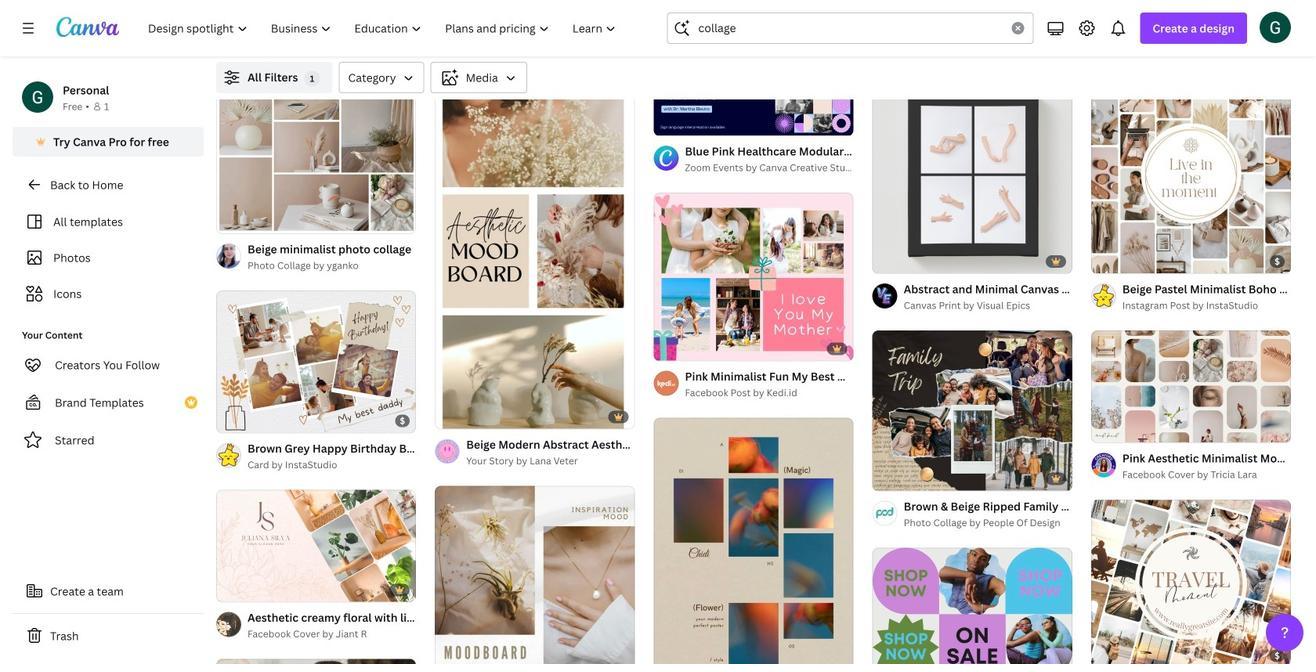 Task type: vqa. For each thing, say whether or not it's contained in the screenshot.
Create a design Dropdown Button
no



Task type: describe. For each thing, give the bounding box(es) containing it.
beige pastel minimalist boho live in the moment  photo collage instagram post image
[[1091, 74, 1291, 274]]

brown & beige ripped family photo collage image
[[872, 331, 1072, 491]]

beige minimalist photo collage image
[[216, 74, 416, 234]]

Search search field
[[698, 13, 1002, 43]]

orange boho collage linkedin post image
[[216, 659, 416, 664]]

beige brown minimalist travel moment photo collage facebook post image
[[1091, 500, 1291, 664]]

brown grey happy birthday best daddy card landscape image
[[216, 291, 416, 433]]

beige modern abstract aesthetic mood board photo collage instagram story image
[[435, 74, 635, 429]]

1 filter options selected element
[[304, 71, 320, 86]]

abstract and minimal canvas print image
[[872, 74, 1072, 274]]



Task type: locate. For each thing, give the bounding box(es) containing it.
None search field
[[667, 13, 1034, 44]]

pink aesthetic minimalist mood board photo collage facebook cover image
[[1091, 330, 1291, 443]]

green, pink, and blue y2k geometric photo collage instagram post image
[[872, 548, 1072, 664]]

greg robinson image
[[1260, 12, 1291, 43]]

blue, orange & beige modern clean colorful collage poster image
[[654, 418, 854, 664]]

aesthetic creamy floral with line art facebook cover image
[[216, 489, 416, 602]]

pink minimalist fun my best mother memories photo collage facebook post image
[[654, 193, 854, 361]]

blue pink healthcare modular objects zoom events header image
[[654, 73, 854, 136]]

beige white aesthetic moodboard photo collage instagram story image
[[435, 486, 635, 664]]

top level navigation element
[[138, 13, 629, 44]]



